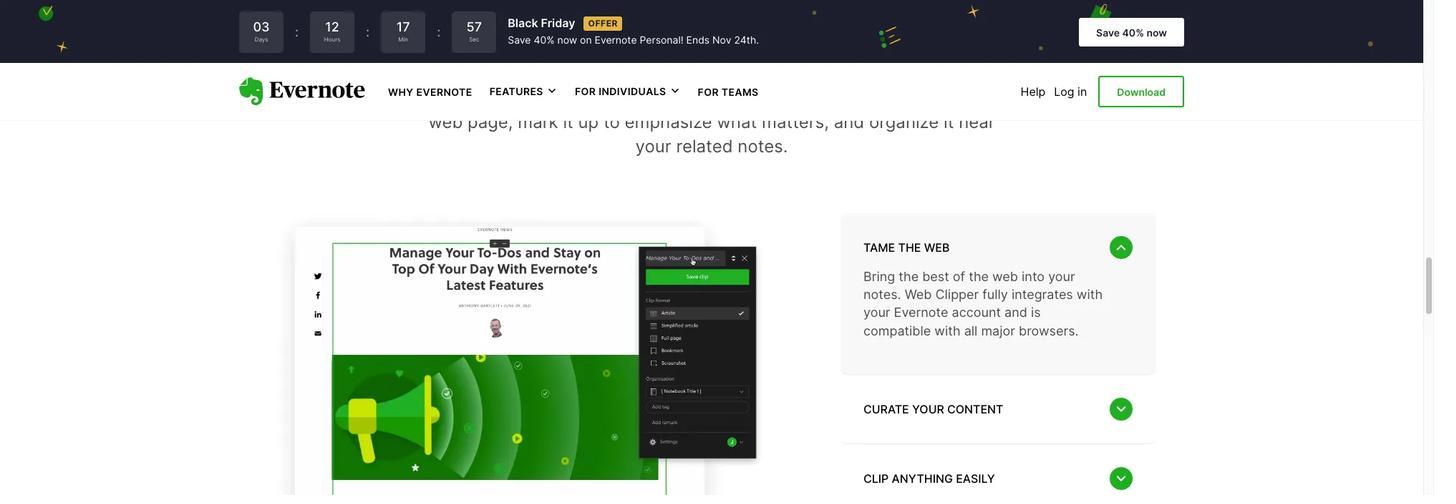 Task type: locate. For each thing, give the bounding box(es) containing it.
notes. inside bring the best of the web into your notes. web clipper fully integrates with your evernote account and is compatible with all major browsers.
[[864, 287, 901, 302]]

24th.
[[734, 34, 759, 46]]

now for save 40% now on evernote personal! ends nov 24th.
[[557, 34, 577, 46]]

the for tame
[[898, 240, 921, 255]]

content up easily
[[947, 402, 1003, 416]]

it
[[563, 112, 573, 132], [944, 112, 954, 132]]

40% inside "save 40% now" link
[[1122, 26, 1144, 39]]

it left the near
[[944, 112, 954, 132]]

your inside keep all the content you need in one place with web clipper. save any web page, mark it up to emphasize what matters, and organize it near your related notes.
[[636, 136, 671, 157]]

2 it from the left
[[944, 112, 954, 132]]

0 horizontal spatial now
[[557, 34, 577, 46]]

now
[[1147, 26, 1167, 39], [557, 34, 577, 46]]

in right log at the top right of page
[[1078, 84, 1087, 99]]

why evernote
[[388, 86, 472, 98]]

web
[[816, 88, 852, 108], [905, 287, 932, 302]]

near
[[959, 112, 995, 132]]

for
[[810, 36, 853, 75]]

one
[[693, 88, 723, 108]]

content
[[527, 88, 589, 108], [947, 402, 1003, 416]]

all inside bring the best of the web into your notes. web clipper fully integrates with your evernote account and is compatible with all major browsers.
[[964, 323, 978, 338]]

1 horizontal spatial it
[[944, 112, 954, 132]]

page,
[[468, 112, 513, 132]]

you up to at top
[[594, 88, 623, 108]]

for individuals button
[[575, 84, 681, 99]]

nov
[[712, 34, 731, 46]]

your
[[636, 136, 671, 157], [1048, 269, 1075, 284], [864, 305, 890, 320], [912, 402, 944, 416]]

: left '12 hours'
[[295, 24, 299, 39]]

03 days
[[253, 19, 270, 43]]

personal!
[[640, 34, 684, 46]]

0 vertical spatial with
[[776, 88, 811, 108]]

tame
[[864, 240, 895, 255]]

into
[[1022, 269, 1045, 284]]

you up clipper.
[[861, 36, 917, 75]]

content up mark
[[527, 88, 589, 108]]

evernote up compatible
[[894, 305, 948, 320]]

min
[[398, 36, 408, 43]]

0 vertical spatial all
[[473, 88, 490, 108]]

matters,
[[762, 112, 829, 132]]

40%
[[1122, 26, 1144, 39], [534, 34, 555, 46]]

mark
[[518, 112, 558, 132]]

1 vertical spatial web
[[905, 287, 932, 302]]

1 horizontal spatial in
[[1078, 84, 1087, 99]]

1 horizontal spatial content
[[947, 402, 1003, 416]]

the up page,
[[495, 88, 522, 108]]

web inside keep all the content you need in one place with web clipper. save any web page, mark it up to emphasize what matters, and organize it near your related notes.
[[816, 88, 852, 108]]

1 horizontal spatial web
[[905, 287, 932, 302]]

all down account
[[964, 323, 978, 338]]

now up download link
[[1147, 26, 1167, 39]]

1 horizontal spatial all
[[964, 323, 978, 338]]

1 vertical spatial you
[[594, 88, 623, 108]]

now inside "save 40% now" link
[[1147, 26, 1167, 39]]

all
[[473, 88, 490, 108], [964, 323, 978, 338]]

in up emphasize
[[674, 88, 688, 108]]

1 vertical spatial with
[[1077, 287, 1103, 302]]

0 horizontal spatial web
[[816, 88, 852, 108]]

need
[[628, 88, 669, 108]]

1 horizontal spatial you
[[861, 36, 917, 75]]

for for for individuals
[[575, 85, 596, 98]]

notes. down what
[[738, 136, 788, 157]]

in
[[1078, 84, 1087, 99], [674, 88, 688, 108]]

curate
[[864, 402, 909, 416]]

0 horizontal spatial :
[[295, 24, 299, 39]]

0 horizontal spatial you
[[594, 88, 623, 108]]

log
[[1054, 84, 1074, 99]]

it left up
[[563, 112, 573, 132]]

notes. inside keep all the content you need in one place with web clipper. save any web page, mark it up to emphasize what matters, and organize it near your related notes.
[[738, 136, 788, 157]]

save
[[1096, 26, 1120, 39], [508, 34, 531, 46], [923, 88, 963, 108]]

for teams link
[[698, 84, 759, 99]]

0 vertical spatial notes.
[[738, 136, 788, 157]]

major
[[981, 323, 1015, 338]]

1 vertical spatial notes.
[[864, 287, 901, 302]]

with inside keep all the content you need in one place with web clipper. save any web page, mark it up to emphasize what matters, and organize it near your related notes.
[[776, 88, 811, 108]]

what
[[717, 112, 757, 132]]

0 horizontal spatial evernote
[[416, 86, 472, 98]]

2 horizontal spatial save
[[1096, 26, 1120, 39]]

evernote inside bring the best of the web into your notes. web clipper fully integrates with your evernote account and is compatible with all major browsers.
[[894, 305, 948, 320]]

0 vertical spatial web
[[816, 88, 852, 108]]

web inside bring the best of the web into your notes. web clipper fully integrates with your evernote account and is compatible with all major browsers.
[[992, 269, 1018, 284]]

1 horizontal spatial and
[[1005, 305, 1027, 320]]

save down black
[[508, 34, 531, 46]]

save for save 40% now on evernote personal! ends nov 24th.
[[508, 34, 531, 46]]

3 : from the left
[[437, 24, 441, 39]]

web
[[655, 36, 719, 75], [428, 112, 463, 132], [924, 240, 950, 255], [992, 269, 1018, 284]]

with
[[776, 88, 811, 108], [1077, 287, 1103, 302], [935, 323, 961, 338]]

now left on
[[557, 34, 577, 46]]

web down keep
[[428, 112, 463, 132]]

for teams
[[698, 86, 759, 98]]

40% up download link
[[1122, 26, 1144, 39]]

with up matters,
[[776, 88, 811, 108]]

and
[[834, 112, 864, 132], [1005, 305, 1027, 320]]

notes. down bring
[[864, 287, 901, 302]]

: left 17 min
[[366, 24, 370, 39]]

your up integrates
[[1048, 269, 1075, 284]]

40% down black friday
[[534, 34, 555, 46]]

1 horizontal spatial now
[[1147, 26, 1167, 39]]

1 vertical spatial evernote
[[416, 86, 472, 98]]

1 vertical spatial all
[[964, 323, 978, 338]]

keep all the content you need in one place with web clipper. save any web page, mark it up to emphasize what matters, and organize it near your related notes.
[[427, 88, 997, 157]]

for
[[575, 85, 596, 98], [698, 86, 719, 98]]

web up 'best'
[[924, 240, 950, 255]]

evernote down offer
[[595, 34, 637, 46]]

is
[[1031, 305, 1041, 320]]

and inside keep all the content you need in one place with web clipper. save any web page, mark it up to emphasize what matters, and organize it near your related notes.
[[834, 112, 864, 132]]

and down clipper.
[[834, 112, 864, 132]]

for for for teams
[[698, 86, 719, 98]]

1 vertical spatial and
[[1005, 305, 1027, 320]]

hours
[[324, 36, 340, 43]]

for up up
[[575, 85, 596, 98]]

bring the best of the web into your notes. web clipper fully integrates with your evernote account and is compatible with all major browsers.
[[864, 269, 1103, 338]]

save inside "save 40% now" link
[[1096, 26, 1120, 39]]

1 horizontal spatial 40%
[[1122, 26, 1144, 39]]

0 horizontal spatial 40%
[[534, 34, 555, 46]]

0 horizontal spatial notes.
[[738, 136, 788, 157]]

to
[[604, 112, 620, 132]]

web up the fully
[[992, 269, 1018, 284]]

save left "any"
[[923, 88, 963, 108]]

evernote right why on the left of page
[[416, 86, 472, 98]]

the right of
[[969, 269, 989, 284]]

2 horizontal spatial evernote
[[894, 305, 948, 320]]

web capture evernote webclipper image
[[239, 199, 812, 495]]

notes.
[[738, 136, 788, 157], [864, 287, 901, 302]]

1 vertical spatial content
[[947, 402, 1003, 416]]

and left is
[[1005, 305, 1027, 320]]

1 horizontal spatial with
[[935, 323, 961, 338]]

0 horizontal spatial save
[[508, 34, 531, 46]]

57
[[466, 19, 482, 35]]

0 vertical spatial you
[[861, 36, 917, 75]]

browsers.
[[1019, 323, 1079, 338]]

teams
[[722, 86, 759, 98]]

for individuals
[[575, 85, 666, 98]]

the
[[597, 36, 647, 75], [495, 88, 522, 108], [898, 240, 921, 255], [899, 269, 919, 284], [969, 269, 989, 284]]

for inside button
[[575, 85, 596, 98]]

all up page,
[[473, 88, 490, 108]]

1 horizontal spatial evernote
[[595, 34, 637, 46]]

the left 'best'
[[899, 269, 919, 284]]

with down account
[[935, 323, 961, 338]]

: left 57 sec at the top left of the page
[[437, 24, 441, 39]]

help link
[[1021, 84, 1046, 99]]

black
[[508, 16, 538, 30]]

your down emphasize
[[636, 136, 671, 157]]

1 horizontal spatial save
[[923, 88, 963, 108]]

0 horizontal spatial in
[[674, 88, 688, 108]]

sec
[[469, 36, 479, 43]]

for left teams
[[698, 86, 719, 98]]

save for save 40% now
[[1096, 26, 1120, 39]]

2 horizontal spatial :
[[437, 24, 441, 39]]

you
[[861, 36, 917, 75], [594, 88, 623, 108]]

2 vertical spatial evernote
[[894, 305, 948, 320]]

0 horizontal spatial content
[[527, 88, 589, 108]]

tame the web
[[864, 240, 950, 255]]

web down 'best'
[[905, 287, 932, 302]]

web down for
[[816, 88, 852, 108]]

0 horizontal spatial for
[[575, 85, 596, 98]]

best
[[922, 269, 949, 284]]

0 vertical spatial content
[[527, 88, 589, 108]]

1 horizontal spatial :
[[366, 24, 370, 39]]

friday
[[541, 16, 575, 30]]

account
[[952, 305, 1001, 320]]

0 horizontal spatial all
[[473, 88, 490, 108]]

0 vertical spatial and
[[834, 112, 864, 132]]

12 hours
[[324, 19, 340, 43]]

57 sec
[[466, 19, 482, 43]]

save up download link
[[1096, 26, 1120, 39]]

0 horizontal spatial and
[[834, 112, 864, 132]]

evernote
[[595, 34, 637, 46], [416, 86, 472, 98], [894, 305, 948, 320]]

1 horizontal spatial notes.
[[864, 287, 901, 302]]

save inside keep all the content you need in one place with web clipper. save any web page, mark it up to emphasize what matters, and organize it near your related notes.
[[923, 88, 963, 108]]

0 horizontal spatial it
[[563, 112, 573, 132]]

make
[[506, 36, 589, 75]]

place
[[728, 88, 772, 108]]

17 min
[[396, 19, 410, 43]]

compatible
[[864, 323, 931, 338]]

the up for individuals
[[597, 36, 647, 75]]

2 : from the left
[[366, 24, 370, 39]]

content inside keep all the content you need in one place with web clipper. save any web page, mark it up to emphasize what matters, and organize it near your related notes.
[[527, 88, 589, 108]]

0 horizontal spatial with
[[776, 88, 811, 108]]

1 : from the left
[[295, 24, 299, 39]]

with right integrates
[[1077, 287, 1103, 302]]

the right tame
[[898, 240, 921, 255]]

1 horizontal spatial for
[[698, 86, 719, 98]]



Task type: vqa. For each thing, say whether or not it's contained in the screenshot.
Clipper
yes



Task type: describe. For each thing, give the bounding box(es) containing it.
curate your content
[[864, 402, 1003, 416]]

17
[[396, 19, 410, 35]]

emphasize
[[625, 112, 712, 132]]

clipper
[[935, 287, 979, 302]]

easily
[[956, 471, 995, 486]]

your up compatible
[[864, 305, 890, 320]]

in inside keep all the content you need in one place with web clipper. save any web page, mark it up to emphasize what matters, and organize it near your related notes.
[[674, 88, 688, 108]]

keep
[[427, 88, 468, 108]]

save 40% now
[[1096, 26, 1167, 39]]

up
[[578, 112, 599, 132]]

now for save 40% now
[[1147, 26, 1167, 39]]

on
[[580, 34, 592, 46]]

evernote logo image
[[239, 77, 365, 106]]

related
[[676, 136, 733, 157]]

why
[[388, 86, 414, 98]]

all inside keep all the content you need in one place with web clipper. save any web page, mark it up to emphasize what matters, and organize it near your related notes.
[[473, 88, 490, 108]]

features
[[490, 85, 543, 98]]

black friday
[[508, 16, 575, 30]]

save 40% now link
[[1079, 18, 1184, 47]]

your right curate
[[912, 402, 944, 416]]

ends
[[686, 34, 710, 46]]

organize
[[869, 112, 939, 132]]

the for bring
[[899, 269, 919, 284]]

of
[[953, 269, 965, 284]]

clip
[[864, 471, 889, 486]]

download
[[1117, 86, 1166, 98]]

you inside keep all the content you need in one place with web clipper. save any web page, mark it up to emphasize what matters, and organize it near your related notes.
[[594, 88, 623, 108]]

web up the one
[[655, 36, 719, 75]]

40% for save 40% now on evernote personal! ends nov 24th.
[[534, 34, 555, 46]]

offer
[[588, 18, 618, 28]]

work
[[727, 36, 803, 75]]

integrates
[[1012, 287, 1073, 302]]

and inside bring the best of the web into your notes. web clipper fully integrates with your evernote account and is compatible with all major browsers.
[[1005, 305, 1027, 320]]

download link
[[1099, 76, 1184, 108]]

features button
[[490, 84, 558, 99]]

03
[[253, 19, 270, 35]]

0 vertical spatial evernote
[[595, 34, 637, 46]]

web inside keep all the content you need in one place with web clipper. save any web page, mark it up to emphasize what matters, and organize it near your related notes.
[[428, 112, 463, 132]]

any
[[968, 88, 997, 108]]

clipper.
[[857, 88, 919, 108]]

2 horizontal spatial with
[[1077, 287, 1103, 302]]

bring
[[864, 269, 895, 284]]

days
[[255, 36, 268, 43]]

make the web work for you
[[506, 36, 917, 75]]

12
[[325, 19, 339, 35]]

fully
[[983, 287, 1008, 302]]

web inside bring the best of the web into your notes. web clipper fully integrates with your evernote account and is compatible with all major browsers.
[[905, 287, 932, 302]]

log in
[[1054, 84, 1087, 99]]

1 it from the left
[[563, 112, 573, 132]]

40% for save 40% now
[[1122, 26, 1144, 39]]

save 40% now on evernote personal! ends nov 24th.
[[508, 34, 759, 46]]

why evernote link
[[388, 84, 472, 99]]

the inside keep all the content you need in one place with web clipper. save any web page, mark it up to emphasize what matters, and organize it near your related notes.
[[495, 88, 522, 108]]

help
[[1021, 84, 1046, 99]]

anything
[[892, 471, 953, 486]]

individuals
[[599, 85, 666, 98]]

clip anything easily
[[864, 471, 995, 486]]

log in link
[[1054, 84, 1087, 99]]

the for make
[[597, 36, 647, 75]]

2 vertical spatial with
[[935, 323, 961, 338]]



